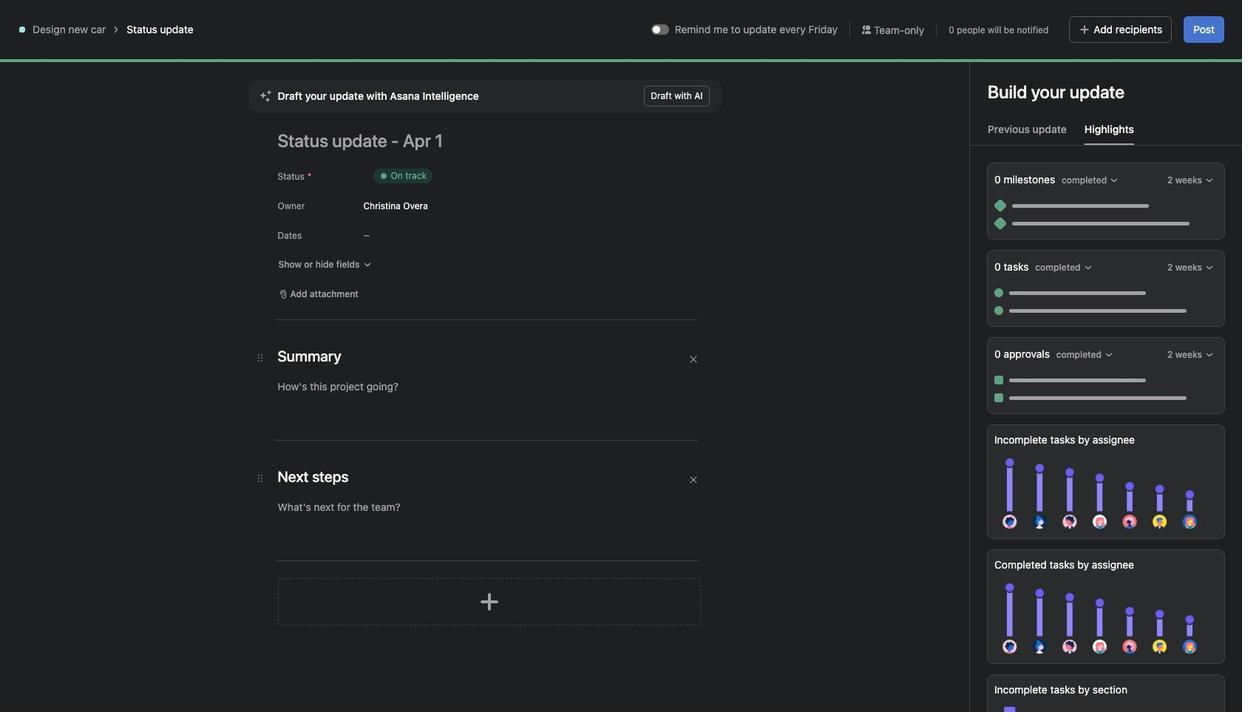 Task type: vqa. For each thing, say whether or not it's contained in the screenshot.
Task name Text Box
yes



Task type: locate. For each thing, give the bounding box(es) containing it.
Section title text field
[[278, 346, 341, 367]]

cell
[[651, 286, 740, 314], [739, 286, 828, 314], [739, 313, 828, 340], [739, 339, 828, 367]]

2 remove section image from the top
[[689, 476, 698, 484]]

1 vertical spatial remove section image
[[689, 476, 698, 484]]

switch
[[651, 24, 669, 35]]

task name text field down task name text box
[[233, 346, 266, 361]]

tab list
[[970, 121, 1242, 146]]

task name text field inside profit cell
[[233, 346, 266, 361]]

task name text field up task name text box
[[233, 292, 293, 307]]

remove section image
[[689, 355, 698, 364], [689, 476, 698, 484]]

1 remove section image from the top
[[689, 355, 698, 364]]

option group
[[605, 54, 882, 81]]

None radio
[[655, 54, 681, 81], [856, 54, 882, 81], [655, 54, 681, 81], [856, 54, 882, 81]]

row
[[177, 217, 1242, 245], [195, 244, 1225, 246], [177, 286, 1242, 314], [177, 313, 1242, 340], [177, 339, 1242, 367], [177, 366, 1242, 393]]

1 task name text field from the top
[[233, 292, 293, 307]]

profit cell
[[177, 339, 651, 367]]

None radio
[[605, 54, 631, 81], [630, 54, 656, 81], [680, 54, 706, 81], [706, 54, 731, 81], [731, 54, 757, 81], [756, 54, 782, 81], [781, 54, 807, 81], [806, 54, 832, 81], [831, 54, 857, 81], [605, 54, 631, 81], [630, 54, 656, 81], [680, 54, 706, 81], [706, 54, 731, 81], [731, 54, 757, 81], [756, 54, 782, 81], [781, 54, 807, 81], [806, 54, 832, 81], [831, 54, 857, 81]]

remove section image for section title text box
[[689, 476, 698, 484]]

Task name text field
[[233, 292, 293, 307], [233, 346, 266, 361]]

2 task name text field from the top
[[233, 346, 266, 361]]

1 vertical spatial task name text field
[[233, 346, 266, 361]]

task name text field for brainstorm cell
[[233, 292, 293, 307]]

meetings cell
[[177, 313, 651, 340]]

0 vertical spatial task name text field
[[233, 292, 293, 307]]

add report section image
[[477, 590, 501, 614]]

task name text field inside brainstorm cell
[[233, 292, 293, 307]]

Title of update text field
[[278, 124, 721, 157]]

0 vertical spatial remove section image
[[689, 355, 698, 364]]

list box
[[447, 6, 802, 30]]



Task type: describe. For each thing, give the bounding box(es) containing it.
add field image
[[1015, 227, 1024, 236]]

Task name text field
[[233, 319, 284, 334]]

hide sidebar image
[[19, 12, 31, 24]]

Section title text field
[[278, 467, 349, 487]]

brainstorm cell
[[177, 286, 651, 314]]

manage project members image
[[999, 129, 1017, 147]]

remove section image for section title text field
[[689, 355, 698, 364]]

header to do tree grid
[[177, 286, 1242, 393]]

add to starred image
[[373, 124, 384, 135]]

dismiss image
[[1208, 63, 1220, 75]]

task name text field for profit cell
[[233, 346, 266, 361]]



